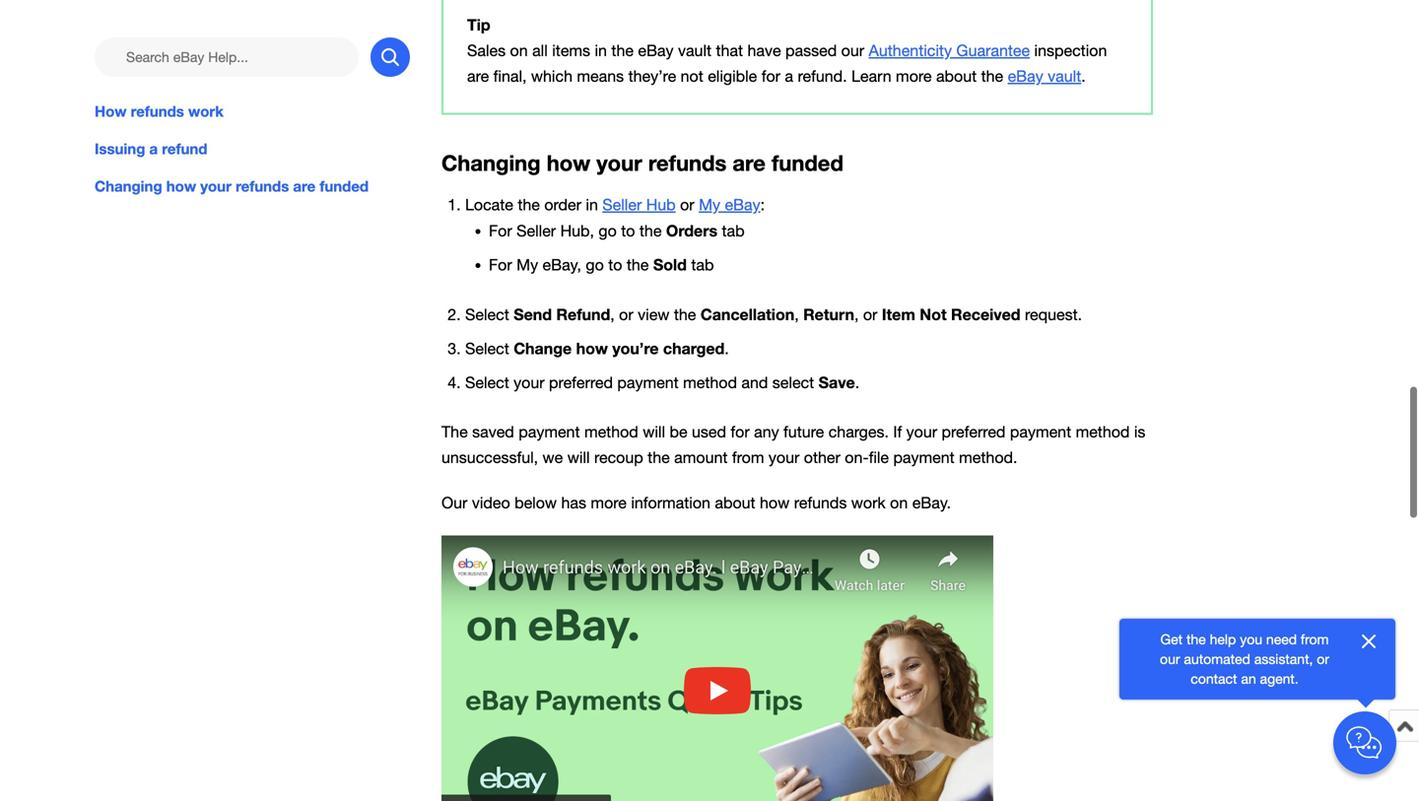 Task type: locate. For each thing, give the bounding box(es) containing it.
tab inside for seller hub, go to the orders tab
[[722, 222, 745, 240]]

tip
[[467, 15, 491, 34]]

1 horizontal spatial our
[[1160, 651, 1181, 667]]

are down sales
[[467, 67, 489, 85]]

method inside 'the saved payment method will be used for any future charges. if your preferred payment method is unsuccessful, we will recoup the amount from your other on-file payment method.'
[[585, 423, 639, 441]]

changing how your refunds are funded
[[442, 150, 844, 176], [95, 178, 369, 195]]

3 , from the left
[[855, 305, 859, 324]]

your down refund
[[200, 178, 232, 195]]

more right has
[[591, 494, 627, 512]]

our inside tip sales on all items in the ebay vault that have passed our authenticity guarantee
[[842, 41, 865, 60]]

0 horizontal spatial preferred
[[549, 373, 613, 392]]

my left ebay,
[[517, 256, 538, 274]]

payment
[[618, 373, 679, 392], [519, 423, 580, 441], [1010, 423, 1072, 441], [894, 448, 955, 467]]

how
[[95, 103, 127, 120]]

ebay down guarantee
[[1008, 67, 1044, 85]]

means
[[577, 67, 624, 85]]

1 vertical spatial tab
[[691, 256, 714, 274]]

in inside tip sales on all items in the ebay vault that have passed our authenticity guarantee
[[595, 41, 607, 60]]

cancellation
[[701, 305, 795, 324]]

1 for from the top
[[489, 222, 512, 240]]

1 vertical spatial our
[[1160, 651, 1181, 667]]

on-
[[845, 448, 869, 467]]

your right if
[[907, 423, 938, 441]]

1 vertical spatial preferred
[[942, 423, 1006, 441]]

0 vertical spatial a
[[785, 67, 794, 85]]

1 vertical spatial work
[[852, 494, 886, 512]]

automated
[[1184, 651, 1251, 667]]

0 horizontal spatial tab
[[691, 256, 714, 274]]

more down authenticity
[[896, 67, 932, 85]]

vault
[[678, 41, 712, 60], [1048, 67, 1082, 85]]

, left return
[[795, 305, 799, 324]]

or left the item
[[863, 305, 878, 324]]

from
[[732, 448, 765, 467], [1301, 631, 1329, 648]]

for my ebay, go to the sold tab
[[489, 255, 714, 274]]

the down "hub"
[[640, 222, 662, 240]]

refunds
[[131, 103, 184, 120], [649, 150, 727, 176], [236, 178, 289, 195], [794, 494, 847, 512]]

0 vertical spatial preferred
[[549, 373, 613, 392]]

payment up "method."
[[1010, 423, 1072, 441]]

0 vertical spatial select
[[465, 305, 509, 324]]

method down charged
[[683, 373, 737, 392]]

0 vertical spatial our
[[842, 41, 865, 60]]

are
[[467, 67, 489, 85], [733, 150, 766, 176], [293, 178, 316, 195]]

0 horizontal spatial on
[[510, 41, 528, 60]]

from right need
[[1301, 631, 1329, 648]]

get the help you need from our automated assistant, or contact an agent. tooltip
[[1151, 630, 1339, 689]]

tip sales on all items in the ebay vault that have passed our authenticity guarantee
[[467, 15, 1030, 60]]

refunds up "hub"
[[649, 150, 727, 176]]

or up orders in the top of the page
[[680, 196, 695, 214]]

select inside select your preferred payment method and select save .
[[465, 373, 509, 392]]

file
[[869, 448, 889, 467]]

to inside for my ebay, go to the sold tab
[[608, 256, 622, 274]]

1 horizontal spatial work
[[852, 494, 886, 512]]

2 vertical spatial .
[[855, 373, 860, 392]]

in
[[595, 41, 607, 60], [586, 196, 598, 214]]

the down be
[[648, 448, 670, 467]]

for down have
[[762, 67, 781, 85]]

changing down issuing
[[95, 178, 162, 195]]

change
[[514, 339, 572, 358]]

on left all
[[510, 41, 528, 60]]

for inside 'the saved payment method will be used for any future charges. if your preferred payment method is unsuccessful, we will recoup the amount from your other on-file payment method.'
[[731, 423, 750, 441]]

:
[[761, 196, 765, 214]]

1 horizontal spatial from
[[1301, 631, 1329, 648]]

are down issuing a refund link
[[293, 178, 316, 195]]

assistant,
[[1255, 651, 1314, 667]]

refunds down other
[[794, 494, 847, 512]]

amount
[[674, 448, 728, 467]]

charged
[[663, 339, 725, 358]]

0 horizontal spatial work
[[188, 103, 224, 120]]

ebay.
[[913, 494, 951, 512]]

0 vertical spatial will
[[643, 423, 665, 441]]

ebay
[[638, 41, 674, 60], [1008, 67, 1044, 85], [725, 196, 761, 214]]

.
[[1082, 67, 1086, 85], [725, 339, 729, 358], [855, 373, 860, 392]]

my inside for my ebay, go to the sold tab
[[517, 256, 538, 274]]

the left the sold
[[627, 256, 649, 274]]

for
[[489, 222, 512, 240], [489, 256, 512, 274]]

contact
[[1191, 671, 1238, 687]]

our inside "get the help you need from our automated assistant, or contact an agent."
[[1160, 651, 1181, 667]]

go down "locate the order in seller hub or my ebay :"
[[599, 222, 617, 240]]

ebay up they're
[[638, 41, 674, 60]]

1 vertical spatial to
[[608, 256, 622, 274]]

has
[[561, 494, 587, 512]]

0 vertical spatial in
[[595, 41, 607, 60]]

0 vertical spatial method
[[683, 373, 737, 392]]

preferred up "method."
[[942, 423, 1006, 441]]

0 horizontal spatial my
[[517, 256, 538, 274]]

refunds down issuing a refund link
[[236, 178, 289, 195]]

0 vertical spatial vault
[[678, 41, 712, 60]]

we
[[543, 448, 563, 467]]

0 vertical spatial funded
[[772, 150, 844, 176]]

payment down if
[[894, 448, 955, 467]]

0 horizontal spatial from
[[732, 448, 765, 467]]

0 vertical spatial for
[[489, 222, 512, 240]]

1 horizontal spatial about
[[937, 67, 977, 85]]

1 vertical spatial from
[[1301, 631, 1329, 648]]

0 vertical spatial ebay
[[638, 41, 674, 60]]

go
[[599, 222, 617, 240], [586, 256, 604, 274]]

refund
[[162, 140, 207, 158]]

1 vertical spatial a
[[149, 140, 158, 158]]

1 horizontal spatial seller
[[603, 196, 642, 214]]

1 horizontal spatial vault
[[1048, 67, 1082, 85]]

, up select change how you're charged .
[[611, 305, 615, 324]]

and
[[742, 373, 768, 392]]

,
[[611, 305, 615, 324], [795, 305, 799, 324], [855, 305, 859, 324]]

1 horizontal spatial method
[[683, 373, 737, 392]]

all
[[532, 41, 548, 60]]

work down file
[[852, 494, 886, 512]]

preferred
[[549, 373, 613, 392], [942, 423, 1006, 441]]

2 horizontal spatial ebay
[[1008, 67, 1044, 85]]

1 vertical spatial are
[[733, 150, 766, 176]]

sales
[[467, 41, 506, 60]]

the down guarantee
[[982, 67, 1004, 85]]

the inside tip sales on all items in the ebay vault that have passed our authenticity guarantee
[[612, 41, 634, 60]]

1 horizontal spatial .
[[855, 373, 860, 392]]

1 horizontal spatial ,
[[795, 305, 799, 324]]

seller inside for seller hub, go to the orders tab
[[517, 222, 556, 240]]

1 horizontal spatial are
[[467, 67, 489, 85]]

. down cancellation
[[725, 339, 729, 358]]

our
[[442, 494, 468, 512]]

or left view on the top
[[619, 305, 634, 324]]

in right the order
[[586, 196, 598, 214]]

select inside select send refund , or view the cancellation , return , or item not received request.
[[465, 305, 509, 324]]

in up means on the top left of the page
[[595, 41, 607, 60]]

1 vertical spatial .
[[725, 339, 729, 358]]

0 horizontal spatial will
[[568, 448, 590, 467]]

vault up not
[[678, 41, 712, 60]]

go inside for my ebay, go to the sold tab
[[586, 256, 604, 274]]

0 vertical spatial to
[[621, 222, 635, 240]]

or inside "get the help you need from our automated assistant, or contact an agent."
[[1317, 651, 1330, 667]]

1 vertical spatial changing how your refunds are funded
[[95, 178, 369, 195]]

tab right the sold
[[691, 256, 714, 274]]

0 vertical spatial go
[[599, 222, 617, 240]]

1 select from the top
[[465, 305, 509, 324]]

ebay vault link
[[1008, 67, 1082, 85]]

0 vertical spatial changing how your refunds are funded
[[442, 150, 844, 176]]

2 select from the top
[[465, 339, 509, 358]]

go right ebay,
[[586, 256, 604, 274]]

select for your
[[465, 373, 509, 392]]

our up learn
[[842, 41, 865, 60]]

1 horizontal spatial on
[[890, 494, 908, 512]]

1 horizontal spatial ebay
[[725, 196, 761, 214]]

0 horizontal spatial funded
[[320, 178, 369, 195]]

1 horizontal spatial preferred
[[942, 423, 1006, 441]]

how refunds work
[[95, 103, 224, 120]]

changing up the locate
[[442, 150, 541, 176]]

will right we in the bottom of the page
[[568, 448, 590, 467]]

a left refund
[[149, 140, 158, 158]]

preferred down select change how you're charged .
[[549, 373, 613, 392]]

0 horizontal spatial are
[[293, 178, 316, 195]]

. down inspection
[[1082, 67, 1086, 85]]

a left refund. at top
[[785, 67, 794, 85]]

work up refund
[[188, 103, 224, 120]]

more inside inspection are final, which means they're not eligible for a refund. learn more about the
[[896, 67, 932, 85]]

or right assistant,
[[1317, 651, 1330, 667]]

0 vertical spatial .
[[1082, 67, 1086, 85]]

0 horizontal spatial seller
[[517, 222, 556, 240]]

1 vertical spatial more
[[591, 494, 627, 512]]

go for sold
[[586, 256, 604, 274]]

the right get
[[1187, 631, 1206, 648]]

changing how your refunds are funded down issuing a refund link
[[95, 178, 369, 195]]

go inside for seller hub, go to the orders tab
[[599, 222, 617, 240]]

for left any
[[731, 423, 750, 441]]

the inside for my ebay, go to the sold tab
[[627, 256, 649, 274]]

0 horizontal spatial a
[[149, 140, 158, 158]]

2 vertical spatial are
[[293, 178, 316, 195]]

0 horizontal spatial changing
[[95, 178, 162, 195]]

the up means on the top left of the page
[[612, 41, 634, 60]]

will left be
[[643, 423, 665, 441]]

on inside tip sales on all items in the ebay vault that have passed our authenticity guarantee
[[510, 41, 528, 60]]

to for sold
[[608, 256, 622, 274]]

. up charges.
[[855, 373, 860, 392]]

1 horizontal spatial for
[[762, 67, 781, 85]]

learn
[[852, 67, 892, 85]]

about down amount
[[715, 494, 756, 512]]

0 vertical spatial are
[[467, 67, 489, 85]]

to
[[621, 222, 635, 240], [608, 256, 622, 274]]

our
[[842, 41, 865, 60], [1160, 651, 1181, 667]]

method up the recoup
[[585, 423, 639, 441]]

0 horizontal spatial .
[[725, 339, 729, 358]]

any
[[754, 423, 779, 441]]

payment down you're
[[618, 373, 679, 392]]

select inside select change how you're charged .
[[465, 339, 509, 358]]

2 horizontal spatial are
[[733, 150, 766, 176]]

2 vertical spatial select
[[465, 373, 509, 392]]

1 horizontal spatial a
[[785, 67, 794, 85]]

ebay right "hub"
[[725, 196, 761, 214]]

the saved payment method will be used for any future charges. if your preferred payment method is unsuccessful, we will recoup the amount from your other on-file payment method.
[[442, 423, 1146, 467]]

my up orders in the top of the page
[[699, 196, 721, 214]]

0 horizontal spatial method
[[585, 423, 639, 441]]

vault down inspection
[[1048, 67, 1082, 85]]

the
[[442, 423, 468, 441]]

select for send
[[465, 305, 509, 324]]

1 horizontal spatial my
[[699, 196, 721, 214]]

1 vertical spatial method
[[585, 423, 639, 441]]

1 vertical spatial go
[[586, 256, 604, 274]]

0 vertical spatial more
[[896, 67, 932, 85]]

my
[[699, 196, 721, 214], [517, 256, 538, 274]]

1 horizontal spatial will
[[643, 423, 665, 441]]

on left ebay.
[[890, 494, 908, 512]]

0 vertical spatial changing
[[442, 150, 541, 176]]

will
[[643, 423, 665, 441], [568, 448, 590, 467]]

or
[[680, 196, 695, 214], [619, 305, 634, 324], [863, 305, 878, 324], [1317, 651, 1330, 667]]

seller hub link
[[603, 196, 676, 214]]

the left the order
[[518, 196, 540, 214]]

the inside inspection are final, which means they're not eligible for a refund. learn more about the
[[982, 67, 1004, 85]]

changing how your refunds are funded up seller hub link
[[442, 150, 844, 176]]

0 horizontal spatial our
[[842, 41, 865, 60]]

1 vertical spatial for
[[489, 256, 512, 274]]

seller down the order
[[517, 222, 556, 240]]

0 vertical spatial seller
[[603, 196, 642, 214]]

for inside for my ebay, go to the sold tab
[[489, 256, 512, 274]]

0 horizontal spatial vault
[[678, 41, 712, 60]]

1 vertical spatial select
[[465, 339, 509, 358]]

tab down 'my ebay' link
[[722, 222, 745, 240]]

our down get
[[1160, 651, 1181, 667]]

are up :
[[733, 150, 766, 176]]

tab inside for my ebay, go to the sold tab
[[691, 256, 714, 274]]

0 vertical spatial about
[[937, 67, 977, 85]]

for inside for seller hub, go to the orders tab
[[489, 222, 512, 240]]

1 vertical spatial on
[[890, 494, 908, 512]]

funded
[[772, 150, 844, 176], [320, 178, 369, 195]]

1 vertical spatial for
[[731, 423, 750, 441]]

the right view on the top
[[674, 305, 696, 324]]

from down any
[[732, 448, 765, 467]]

authenticity
[[869, 41, 952, 60]]

select left change in the left of the page
[[465, 339, 509, 358]]

1 vertical spatial ebay
[[1008, 67, 1044, 85]]

1 vertical spatial my
[[517, 256, 538, 274]]

1 horizontal spatial more
[[896, 67, 932, 85]]

0 horizontal spatial ebay
[[638, 41, 674, 60]]

the
[[612, 41, 634, 60], [982, 67, 1004, 85], [518, 196, 540, 214], [640, 222, 662, 240], [627, 256, 649, 274], [674, 305, 696, 324], [648, 448, 670, 467], [1187, 631, 1206, 648]]

0 vertical spatial for
[[762, 67, 781, 85]]

0 vertical spatial tab
[[722, 222, 745, 240]]

your down change in the left of the page
[[514, 373, 545, 392]]

changing
[[442, 150, 541, 176], [95, 178, 162, 195]]

seller up for seller hub, go to the orders tab on the top of page
[[603, 196, 642, 214]]

to inside for seller hub, go to the orders tab
[[621, 222, 635, 240]]

not
[[681, 67, 704, 85]]

1 vertical spatial funded
[[320, 178, 369, 195]]

below
[[515, 494, 557, 512]]

to down for seller hub, go to the orders tab on the top of page
[[608, 256, 622, 274]]

ebay vault .
[[1008, 67, 1086, 85]]

ebay,
[[543, 256, 582, 274]]

about down the authenticity guarantee link
[[937, 67, 977, 85]]

ebay inside tip sales on all items in the ebay vault that have passed our authenticity guarantee
[[638, 41, 674, 60]]

1 vertical spatial seller
[[517, 222, 556, 240]]

2 for from the top
[[489, 256, 512, 274]]

0 vertical spatial from
[[732, 448, 765, 467]]

for for orders
[[489, 222, 512, 240]]

select your preferred payment method and select save .
[[465, 373, 860, 392]]

to down seller hub link
[[621, 222, 635, 240]]

select send refund , or view the cancellation , return , or item not received request.
[[465, 305, 1083, 324]]

2 vertical spatial ebay
[[725, 196, 761, 214]]

select up the saved
[[465, 373, 509, 392]]

preferred inside select your preferred payment method and select save .
[[549, 373, 613, 392]]

unsuccessful,
[[442, 448, 538, 467]]

select left send
[[465, 305, 509, 324]]

select
[[465, 305, 509, 324], [465, 339, 509, 358], [465, 373, 509, 392]]

0 vertical spatial on
[[510, 41, 528, 60]]

0 vertical spatial my
[[699, 196, 721, 214]]

, left the item
[[855, 305, 859, 324]]

. inside select change how you're charged .
[[725, 339, 729, 358]]

1 vertical spatial will
[[568, 448, 590, 467]]

an
[[1242, 671, 1257, 687]]

3 select from the top
[[465, 373, 509, 392]]

1 horizontal spatial tab
[[722, 222, 745, 240]]



Task type: describe. For each thing, give the bounding box(es) containing it.
locate
[[465, 196, 514, 214]]

inspection
[[1035, 41, 1107, 60]]

2 horizontal spatial .
[[1082, 67, 1086, 85]]

inspection are final, which means they're not eligible for a refund. learn more about the
[[467, 41, 1107, 85]]

guarantee
[[957, 41, 1030, 60]]

hub,
[[561, 222, 594, 240]]

save
[[819, 373, 855, 392]]

tab for orders
[[722, 222, 745, 240]]

eligible
[[708, 67, 757, 85]]

charges.
[[829, 423, 889, 441]]

payment inside select your preferred payment method and select save .
[[618, 373, 679, 392]]

not
[[920, 305, 947, 324]]

authenticity guarantee link
[[869, 41, 1030, 60]]

to for orders
[[621, 222, 635, 240]]

information
[[631, 494, 711, 512]]

issuing a refund link
[[95, 138, 410, 160]]

1 horizontal spatial changing
[[442, 150, 541, 176]]

passed
[[786, 41, 837, 60]]

return
[[804, 305, 855, 324]]

need
[[1267, 631, 1297, 648]]

issuing
[[95, 140, 145, 158]]

from inside 'the saved payment method will be used for any future charges. if your preferred payment method is unsuccessful, we will recoup the amount from your other on-file payment method.'
[[732, 448, 765, 467]]

be
[[670, 423, 688, 441]]

1 vertical spatial in
[[586, 196, 598, 214]]

refunds up issuing a refund
[[131, 103, 184, 120]]

1 vertical spatial changing
[[95, 178, 162, 195]]

your up "locate the order in seller hub or my ebay :"
[[597, 150, 643, 176]]

0 horizontal spatial about
[[715, 494, 756, 512]]

future
[[784, 423, 824, 441]]

item
[[882, 305, 916, 324]]

recoup
[[594, 448, 644, 467]]

1 , from the left
[[611, 305, 615, 324]]

Search eBay Help... text field
[[95, 37, 359, 77]]

the inside 'the saved payment method will be used for any future charges. if your preferred payment method is unsuccessful, we will recoup the amount from your other on-file payment method.'
[[648, 448, 670, 467]]

the inside select send refund , or view the cancellation , return , or item not received request.
[[674, 305, 696, 324]]

items
[[552, 41, 591, 60]]

get the help you need from our automated assistant, or contact an agent.
[[1160, 631, 1330, 687]]

0 vertical spatial work
[[188, 103, 224, 120]]

view
[[638, 305, 670, 324]]

locate the order in seller hub or my ebay :
[[465, 196, 765, 214]]

method.
[[959, 448, 1018, 467]]

issuing a refund
[[95, 140, 207, 158]]

your down any
[[769, 448, 800, 467]]

sold
[[653, 255, 687, 274]]

method is
[[1076, 423, 1146, 441]]

you're
[[613, 339, 659, 358]]

about inside inspection are final, which means they're not eligible for a refund. learn more about the
[[937, 67, 977, 85]]

help
[[1210, 631, 1237, 648]]

1 horizontal spatial changing how your refunds are funded
[[442, 150, 844, 176]]

saved
[[472, 423, 514, 441]]

for for sold
[[489, 256, 512, 274]]

hub
[[646, 196, 676, 214]]

refund
[[556, 305, 611, 324]]

request.
[[1025, 305, 1083, 324]]

0 horizontal spatial more
[[591, 494, 627, 512]]

payment up we in the bottom of the page
[[519, 423, 580, 441]]

used
[[692, 423, 727, 441]]

video
[[472, 494, 510, 512]]

have
[[748, 41, 781, 60]]

0 horizontal spatial changing how your refunds are funded
[[95, 178, 369, 195]]

2 , from the left
[[795, 305, 799, 324]]

orders
[[666, 221, 718, 240]]

. inside select your preferred payment method and select save .
[[855, 373, 860, 392]]

final,
[[494, 67, 527, 85]]

get
[[1161, 631, 1183, 648]]

for seller hub, go to the orders tab
[[489, 221, 745, 240]]

are inside inspection are final, which means they're not eligible for a refund. learn more about the
[[467, 67, 489, 85]]

funded inside changing how your refunds are funded link
[[320, 178, 369, 195]]

my ebay link
[[699, 196, 761, 214]]

order
[[544, 196, 582, 214]]

how refunds work link
[[95, 101, 410, 122]]

a inside inspection are final, which means they're not eligible for a refund. learn more about the
[[785, 67, 794, 85]]

vault inside tip sales on all items in the ebay vault that have passed our authenticity guarantee
[[678, 41, 712, 60]]

go for orders
[[599, 222, 617, 240]]

for inside inspection are final, which means they're not eligible for a refund. learn more about the
[[762, 67, 781, 85]]

that
[[716, 41, 743, 60]]

your inside select your preferred payment method and select save .
[[514, 373, 545, 392]]

which
[[531, 67, 573, 85]]

select change how you're charged .
[[465, 339, 729, 358]]

agent.
[[1260, 671, 1299, 687]]

1 horizontal spatial funded
[[772, 150, 844, 176]]

1 vertical spatial vault
[[1048, 67, 1082, 85]]

you
[[1240, 631, 1263, 648]]

changing how your refunds are funded link
[[95, 176, 410, 197]]

select for change
[[465, 339, 509, 358]]

the inside for seller hub, go to the orders tab
[[640, 222, 662, 240]]

tab for sold
[[691, 256, 714, 274]]

refund.
[[798, 67, 847, 85]]

method inside select your preferred payment method and select save .
[[683, 373, 737, 392]]

are inside changing how your refunds are funded link
[[293, 178, 316, 195]]

from inside "get the help you need from our automated assistant, or contact an agent."
[[1301, 631, 1329, 648]]

if
[[894, 423, 902, 441]]

other
[[804, 448, 841, 467]]

they're
[[629, 67, 676, 85]]

received
[[951, 305, 1021, 324]]

our video below has more information about how refunds work on ebay.
[[442, 494, 951, 512]]

send
[[514, 305, 552, 324]]

preferred inside 'the saved payment method will be used for any future charges. if your preferred payment method is unsuccessful, we will recoup the amount from your other on-file payment method.'
[[942, 423, 1006, 441]]

the inside "get the help you need from our automated assistant, or contact an agent."
[[1187, 631, 1206, 648]]

select
[[773, 373, 814, 392]]



Task type: vqa. For each thing, say whether or not it's contained in the screenshot.
"magazines" on the bottom left
no



